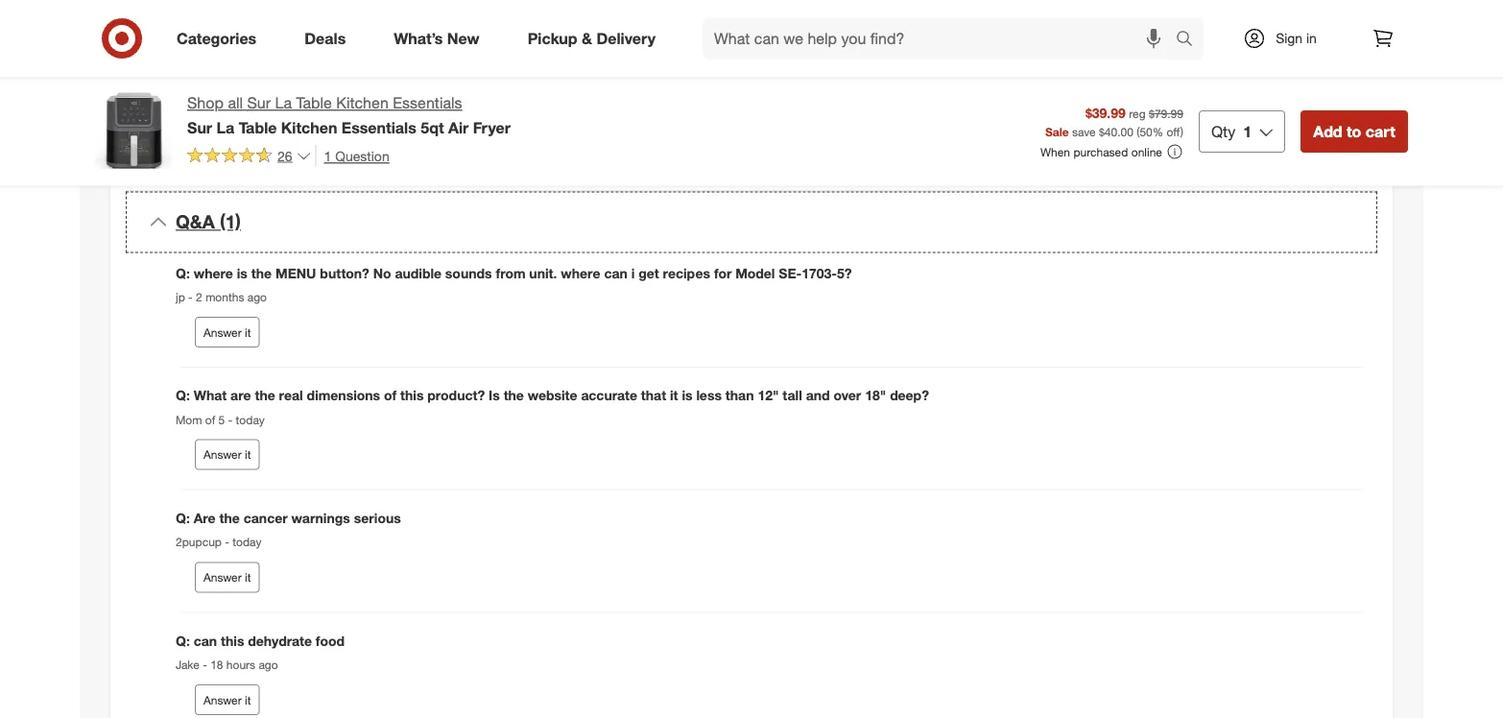 Task type: describe. For each thing, give the bounding box(es) containing it.
1 inside 1 question link
[[324, 147, 332, 164]]

1 where from the left
[[194, 264, 233, 281]]

answer it button for are
[[195, 439, 260, 470]]

off
[[1167, 124, 1180, 138]]

- inside q: are the cancer warnings serious 2pupcup - today
[[225, 535, 229, 549]]

the right is
[[504, 387, 524, 404]]

accurate
[[581, 387, 637, 404]]

when purchased online
[[1040, 144, 1162, 159]]

shop
[[187, 94, 224, 112]]

serious
[[354, 509, 401, 526]]

details for return
[[838, 60, 887, 79]]

food
[[316, 632, 345, 649]]

shipt
[[872, 126, 904, 143]]

answer for what
[[203, 448, 242, 462]]

fryer
[[473, 118, 511, 137]]

0 horizontal spatial sur
[[187, 118, 212, 137]]

1 this from the top
[[784, 88, 809, 105]]

q: what are the real dimensions of this product? is the website accurate that it is less than 12" tall and over 18" deep? mom of 5 - today
[[176, 387, 929, 427]]

q&a (1)
[[176, 211, 241, 233]]

1 vertical spatial essentials
[[342, 118, 416, 137]]

answer for where
[[203, 325, 242, 339]]

this inside q: what are the real dimensions of this product? is the website accurate that it is less than 12" tall and over 18" deep? mom of 5 - today
[[400, 387, 424, 404]]

all
[[228, 94, 243, 112]]

18"
[[865, 387, 886, 404]]

90
[[989, 107, 1004, 124]]

jake
[[176, 657, 199, 672]]

pickup & delivery
[[528, 29, 656, 48]]

today inside q: are the cancer warnings serious 2pupcup - today
[[233, 535, 262, 549]]

1 horizontal spatial table
[[296, 94, 332, 112]]

the inside "q: where is the menu button? no audible sounds from unit. where can i get recipes for model se-1703-5? jp - 2 months ago"
[[251, 264, 272, 281]]

target
[[983, 88, 1020, 105]]

add
[[1313, 122, 1342, 140]]

2 horizontal spatial for
[[1054, 126, 1070, 143]]

1 vertical spatial purchased
[[1074, 144, 1128, 159]]

search
[[1167, 31, 1213, 50]]

18
[[210, 657, 223, 672]]

- inside q: what are the real dimensions of this product? is the website accurate that it is less than 12" tall and over 18" deep? mom of 5 - today
[[228, 412, 232, 427]]

air
[[448, 118, 469, 137]]

5?
[[837, 264, 852, 281]]

pickup & delivery link
[[511, 17, 680, 60]]

is inside "q: where is the menu button? no audible sounds from unit. where can i get recipes for model se-1703-5? jp - 2 months ago"
[[237, 264, 248, 281]]

unit.
[[529, 264, 557, 281]]

shipping for shipping details estimated ship dimensions: 11.03 inches length x 18.72 inches width x 13.24 inches height estimated ship weight: 13.83 pounds
[[176, 60, 240, 79]]

1 horizontal spatial or
[[1058, 88, 1070, 105]]

length
[[426, 88, 463, 105]]

sign in link
[[1227, 17, 1347, 60]]

mom
[[176, 412, 202, 427]]

1 vertical spatial for
[[913, 145, 929, 162]]

26 link
[[187, 145, 312, 168]]

the inside q: are the cancer warnings serious 2pupcup - today
[[219, 509, 240, 526]]

5qt
[[421, 118, 444, 137]]

what's
[[394, 29, 443, 48]]

and
[[806, 387, 830, 404]]

2 where from the left
[[561, 264, 600, 281]]

13.83
[[316, 107, 350, 124]]

in inside "return details this item can be returned to any target store or target.com. this item must be returned within 90 days of the date it was purchased in store, shipped, delivered by a shipt shopper, or made ready for pickup. for complete information."
[[1215, 107, 1226, 124]]

dimensions:
[[269, 88, 341, 105]]

return details this item can be returned to any target store or target.com. this item must be returned within 90 days of the date it was purchased in store, shipped, delivered by a shipt shopper, or made ready for pickup. for complete information.
[[784, 60, 1318, 162]]

1 item from the top
[[813, 88, 839, 105]]

q: can this dehydrate food jake - 18 hours ago
[[176, 632, 345, 672]]

menu
[[275, 264, 316, 281]]

it inside "return details this item can be returned to any target store or target.com. this item must be returned within 90 days of the date it was purchased in store, shipped, delivered by a shipt shopper, or made ready for pickup. for complete information."
[[1109, 107, 1116, 124]]

can inside "q: where is the menu button? no audible sounds from unit. where can i get recipes for model se-1703-5? jp - 2 months ago"
[[604, 264, 628, 281]]

what's new link
[[377, 17, 504, 60]]

pickup.
[[1074, 126, 1117, 143]]

save
[[1072, 124, 1096, 138]]

q: for q: are the cancer warnings serious
[[176, 509, 190, 526]]

2 ship from the top
[[240, 107, 265, 124]]

model
[[736, 264, 775, 281]]

the right the are
[[255, 387, 275, 404]]

answer it button for is
[[195, 317, 260, 348]]

$39.99
[[1086, 104, 1126, 121]]

it up the are
[[245, 325, 251, 339]]

the inside "return details this item can be returned to any target store or target.com. this item must be returned within 90 days of the date it was purchased in store, shipped, delivered by a shipt shopper, or made ready for pickup. for complete information."
[[1056, 107, 1075, 124]]

it inside q: what are the real dimensions of this product? is the website accurate that it is less than 12" tall and over 18" deep? mom of 5 - today
[[670, 387, 678, 404]]

question
[[335, 147, 389, 164]]

answer for are
[[203, 570, 242, 584]]

1 vertical spatial returned
[[896, 107, 947, 124]]

0 vertical spatial returned
[[888, 88, 939, 105]]

q: where is the menu button? no audible sounds from unit. where can i get recipes for model se-1703-5? jp - 2 months ago
[[176, 264, 852, 304]]

months
[[206, 290, 244, 304]]

are
[[230, 387, 251, 404]]

today inside q: what are the real dimensions of this product? is the website accurate that it is less than 12" tall and over 18" deep? mom of 5 - today
[[236, 412, 265, 427]]

q&a (1) button
[[126, 192, 1377, 253]]

0 vertical spatial essentials
[[393, 94, 462, 112]]

18.72
[[477, 88, 511, 105]]

cart
[[1366, 122, 1396, 140]]

website
[[528, 387, 577, 404]]

1 vertical spatial la
[[216, 118, 234, 137]]

categories
[[177, 29, 257, 48]]

is
[[489, 387, 500, 404]]

it down hours
[[245, 693, 251, 707]]

button?
[[320, 264, 369, 281]]

for inside "q: where is the menu button? no audible sounds from unit. where can i get recipes for model se-1703-5? jp - 2 months ago"
[[714, 264, 732, 281]]

product?
[[427, 387, 485, 404]]

q: for q: what are the real dimensions of this product? is the website accurate that it is less than 12" tall and over 18" deep?
[[176, 387, 190, 404]]

2 this from the top
[[784, 107, 809, 124]]

q: for q: can this dehydrate food
[[176, 632, 190, 649]]

online
[[1132, 144, 1162, 159]]

50
[[1140, 124, 1153, 138]]

0 horizontal spatial table
[[239, 118, 277, 137]]

shipping details estimated ship dimensions: 11.03 inches length x 18.72 inches width x 13.24 inches height estimated ship weight: 13.83 pounds
[[176, 60, 723, 124]]

2
[[196, 290, 202, 304]]

4 answer from the top
[[203, 693, 242, 707]]

date
[[1079, 107, 1105, 124]]

tall
[[783, 387, 802, 404]]

1 ship from the top
[[240, 88, 265, 105]]

add to cart
[[1313, 122, 1396, 140]]

0 vertical spatial in
[[1306, 30, 1317, 47]]

5
[[218, 412, 225, 427]]

ago inside "q: where is the menu button? no audible sounds from unit. where can i get recipes for model se-1703-5? jp - 2 months ago"
[[247, 290, 267, 304]]

qty 1
[[1211, 122, 1252, 140]]

what
[[194, 387, 227, 404]]

audible
[[395, 264, 442, 281]]

no
[[373, 264, 391, 281]]

delivery
[[596, 29, 656, 48]]

store,
[[1229, 107, 1263, 124]]

it down cancer
[[245, 570, 251, 584]]

$
[[1099, 124, 1105, 138]]

- inside q: can this dehydrate food jake - 18 hours ago
[[203, 657, 207, 672]]



Task type: vqa. For each thing, say whether or not it's contained in the screenshot.
"day" in trail mix with same-day delivery or pickup*
no



Task type: locate. For each thing, give the bounding box(es) containing it.
details inside "return details this item can be returned to any target store or target.com. this item must be returned within 90 days of the date it was purchased in store, shipped, delivered by a shipt shopper, or made ready for pickup. for complete information."
[[838, 60, 887, 79]]

this down return
[[784, 88, 809, 105]]

q: inside q: are the cancer warnings serious 2pupcup - today
[[176, 509, 190, 526]]

1 horizontal spatial 1
[[1243, 122, 1252, 140]]

answer it for is
[[203, 325, 251, 339]]

1 vertical spatial item
[[813, 107, 839, 124]]

answer it button down 2pupcup
[[195, 562, 260, 593]]

kitchen
[[336, 94, 389, 112], [281, 118, 337, 137]]

shipping inside shipping details estimated ship dimensions: 11.03 inches length x 18.72 inches width x 13.24 inches height estimated ship weight: 13.83 pounds
[[176, 60, 240, 79]]

than
[[726, 387, 754, 404]]

answer
[[203, 325, 242, 339], [203, 448, 242, 462], [203, 570, 242, 584], [203, 693, 242, 707]]

answer it for the
[[203, 570, 251, 584]]

0 vertical spatial to
[[942, 88, 954, 105]]

$39.99 reg $79.99 sale save $ 40.00 ( 50 % off )
[[1045, 104, 1183, 138]]

is up months
[[237, 264, 248, 281]]

estimated up 26 link
[[176, 107, 236, 124]]

0 vertical spatial ago
[[247, 290, 267, 304]]

essentials
[[393, 94, 462, 112], [342, 118, 416, 137]]

shipping inside shipping & returns dropdown button
[[176, 10, 252, 32]]

1 vertical spatial kitchen
[[281, 118, 337, 137]]

answer it down 2pupcup
[[203, 570, 251, 584]]

days
[[1008, 107, 1037, 124]]

or right store
[[1058, 88, 1070, 105]]

q: up the jake
[[176, 632, 190, 649]]

- right 5 on the left
[[228, 412, 232, 427]]

today
[[236, 412, 265, 427], [233, 535, 262, 549]]

1 question link
[[315, 145, 389, 167]]

0 vertical spatial kitchen
[[336, 94, 389, 112]]

1 horizontal spatial is
[[682, 387, 693, 404]]

a
[[861, 126, 868, 143]]

1 answer from the top
[[203, 325, 242, 339]]

1 vertical spatial is
[[682, 387, 693, 404]]

1 vertical spatial ago
[[259, 657, 278, 672]]

be up shipt
[[876, 107, 892, 124]]

0 horizontal spatial this
[[221, 632, 244, 649]]

answer it button for the
[[195, 562, 260, 593]]

details inside shipping details estimated ship dimensions: 11.03 inches length x 18.72 inches width x 13.24 inches height estimated ship weight: 13.83 pounds
[[244, 60, 293, 79]]

it
[[1109, 107, 1116, 124], [245, 325, 251, 339], [670, 387, 678, 404], [245, 448, 251, 462], [245, 570, 251, 584], [245, 693, 251, 707]]

0 horizontal spatial is
[[237, 264, 248, 281]]

1 horizontal spatial for
[[913, 145, 929, 162]]

1 horizontal spatial in
[[1306, 30, 1317, 47]]

this up delivered
[[784, 107, 809, 124]]

can left the i
[[604, 264, 628, 281]]

inches
[[383, 88, 422, 105], [515, 88, 554, 105], [642, 88, 682, 105]]

q: inside q: what are the real dimensions of this product? is the website accurate that it is less than 12" tall and over 18" deep? mom of 5 - today
[[176, 387, 190, 404]]

store
[[1023, 88, 1054, 105]]

3 answer it from the top
[[203, 570, 251, 584]]

(1)
[[220, 211, 241, 233]]

inches right 13.24
[[642, 88, 682, 105]]

2 horizontal spatial inches
[[642, 88, 682, 105]]

pounds
[[353, 107, 399, 124]]

for down shopper,
[[913, 145, 929, 162]]

0 vertical spatial estimated
[[176, 88, 236, 105]]

within
[[950, 107, 986, 124]]

details up dimensions:
[[244, 60, 293, 79]]

purchased down pickup.
[[1074, 144, 1128, 159]]

shipping
[[176, 10, 252, 32], [176, 60, 240, 79]]

shipping up shop
[[176, 10, 252, 32]]

q:
[[176, 264, 190, 281], [176, 387, 190, 404], [176, 509, 190, 526], [176, 632, 190, 649]]

this
[[400, 387, 424, 404], [221, 632, 244, 649]]

the left menu
[[251, 264, 272, 281]]

0 horizontal spatial to
[[942, 88, 954, 105]]

inches up the pounds
[[383, 88, 422, 105]]

real
[[279, 387, 303, 404]]

this inside q: can this dehydrate food jake - 18 hours ago
[[221, 632, 244, 649]]

any
[[958, 88, 979, 105]]

information.
[[993, 145, 1064, 162]]

0 vertical spatial for
[[1054, 126, 1070, 143]]

for up when
[[1054, 126, 1070, 143]]

cancer
[[244, 509, 288, 526]]

details up must
[[838, 60, 887, 79]]

in left store,
[[1215, 107, 1226, 124]]

purchased inside "return details this item can be returned to any target store or target.com. this item must be returned within 90 days of the date it was purchased in store, shipped, delivered by a shipt shopper, or made ready for pickup. for complete information."
[[1147, 107, 1211, 124]]

& inside 'link'
[[582, 29, 592, 48]]

0 vertical spatial table
[[296, 94, 332, 112]]

0 horizontal spatial for
[[714, 264, 732, 281]]

purchased up )
[[1147, 107, 1211, 124]]

1 left question
[[324, 147, 332, 164]]

la right all
[[275, 94, 292, 112]]

kitchen down dimensions:
[[281, 118, 337, 137]]

2 x from the left
[[594, 88, 601, 105]]

to inside "return details this item can be returned to any target store or target.com. this item must be returned within 90 days of the date it was purchased in store, shipped, delivered by a shipt shopper, or made ready for pickup. for complete information."
[[942, 88, 954, 105]]

where right unit.
[[561, 264, 600, 281]]

x right width
[[594, 88, 601, 105]]

2pupcup
[[176, 535, 222, 549]]

sign
[[1276, 30, 1303, 47]]

0 vertical spatial ship
[[240, 88, 265, 105]]

details for shipping
[[244, 60, 293, 79]]

get
[[639, 264, 659, 281]]

q: are the cancer warnings serious 2pupcup - today
[[176, 509, 401, 549]]

2 inches from the left
[[515, 88, 554, 105]]

- left 18
[[203, 657, 207, 672]]

1 horizontal spatial where
[[561, 264, 600, 281]]

0 horizontal spatial where
[[194, 264, 233, 281]]

answer it down 18
[[203, 693, 251, 707]]

of up sale
[[1040, 107, 1052, 124]]

1 horizontal spatial x
[[594, 88, 601, 105]]

of right dimensions
[[384, 387, 397, 404]]

returned
[[888, 88, 939, 105], [896, 107, 947, 124]]

0 vertical spatial this
[[400, 387, 424, 404]]

1 vertical spatial today
[[233, 535, 262, 549]]

the up sale
[[1056, 107, 1075, 124]]

1 shipping from the top
[[176, 10, 252, 32]]

of left 5 on the left
[[205, 412, 215, 427]]

it down the are
[[245, 448, 251, 462]]

1 vertical spatial or
[[963, 126, 975, 143]]

x left 18.72
[[467, 88, 474, 105]]

2 answer it from the top
[[203, 448, 251, 462]]

deep?
[[890, 387, 929, 404]]

to left any
[[942, 88, 954, 105]]

0 horizontal spatial la
[[216, 118, 234, 137]]

0 vertical spatial shipping
[[176, 10, 252, 32]]

1 vertical spatial this
[[221, 632, 244, 649]]

kitchen up question
[[336, 94, 389, 112]]

&
[[257, 10, 269, 32], [582, 29, 592, 48]]

ready
[[1017, 126, 1050, 143]]

answer down 18
[[203, 693, 242, 707]]

ship right shop
[[240, 88, 265, 105]]

& right pickup
[[582, 29, 592, 48]]

1 q: from the top
[[176, 264, 190, 281]]

of inside "return details this item can be returned to any target store or target.com. this item must be returned within 90 days of the date it was purchased in store, shipped, delivered by a shipt shopper, or made ready for pickup. for complete information."
[[1040, 107, 1052, 124]]

image of sur la table kitchen essentials 5qt air fryer image
[[95, 92, 172, 169]]

3 answer from the top
[[203, 570, 242, 584]]

1 vertical spatial estimated
[[176, 107, 236, 124]]

1 horizontal spatial &
[[582, 29, 592, 48]]

in right sign
[[1306, 30, 1317, 47]]

1 inches from the left
[[383, 88, 422, 105]]

answer it for are
[[203, 448, 251, 462]]

$79.99
[[1149, 106, 1183, 120]]

& for pickup
[[582, 29, 592, 48]]

4 answer it from the top
[[203, 693, 251, 707]]

table up 26 link
[[239, 118, 277, 137]]

26
[[277, 147, 292, 164]]

is left less
[[682, 387, 693, 404]]

1 vertical spatial of
[[384, 387, 397, 404]]

2 horizontal spatial can
[[843, 88, 865, 105]]

details
[[244, 60, 293, 79], [838, 60, 887, 79]]

made
[[979, 126, 1013, 143]]

2 shipping from the top
[[176, 60, 240, 79]]

1 vertical spatial this
[[784, 107, 809, 124]]

0 vertical spatial of
[[1040, 107, 1052, 124]]

shipping & returns
[[176, 10, 343, 32]]

essentials up question
[[342, 118, 416, 137]]

jp
[[176, 290, 185, 304]]

0 vertical spatial 1
[[1243, 122, 1252, 140]]

0 vertical spatial today
[[236, 412, 265, 427]]

1 vertical spatial table
[[239, 118, 277, 137]]

- inside "q: where is the menu button? no audible sounds from unit. where can i get recipes for model se-1703-5? jp - 2 months ago"
[[188, 290, 193, 304]]

3 q: from the top
[[176, 509, 190, 526]]

1 vertical spatial sur
[[187, 118, 212, 137]]

answer it button down 5 on the left
[[195, 439, 260, 470]]

0 horizontal spatial can
[[194, 632, 217, 649]]

4 q: from the top
[[176, 632, 190, 649]]

1 horizontal spatial inches
[[515, 88, 554, 105]]

0 horizontal spatial in
[[1215, 107, 1226, 124]]

item up delivered
[[813, 107, 839, 124]]

0 horizontal spatial purchased
[[1074, 144, 1128, 159]]

shopper,
[[907, 126, 959, 143]]

sale
[[1045, 124, 1069, 138]]

1 right qty
[[1243, 122, 1252, 140]]

where up months
[[194, 264, 233, 281]]

answer down 5 on the left
[[203, 448, 242, 462]]

sur right all
[[247, 94, 271, 112]]

item down return
[[813, 88, 839, 105]]

estimated
[[176, 88, 236, 105], [176, 107, 236, 124]]

1 question
[[324, 147, 389, 164]]

1 vertical spatial to
[[1347, 122, 1361, 140]]

where
[[194, 264, 233, 281], [561, 264, 600, 281]]

q: left are
[[176, 509, 190, 526]]

can inside "return details this item can be returned to any target store or target.com. this item must be returned within 90 days of the date it was purchased in store, shipped, delivered by a shipt shopper, or made ready for pickup. for complete information."
[[843, 88, 865, 105]]

& inside dropdown button
[[257, 10, 269, 32]]

it right that
[[670, 387, 678, 404]]

width
[[558, 88, 591, 105]]

0 horizontal spatial or
[[963, 126, 975, 143]]

essentials up 5qt
[[393, 94, 462, 112]]

table left 11.03
[[296, 94, 332, 112]]

estimated down categories
[[176, 88, 236, 105]]

1 horizontal spatial of
[[384, 387, 397, 404]]

q: up mom on the bottom left of page
[[176, 387, 190, 404]]

1 details from the left
[[244, 60, 293, 79]]

inches left width
[[515, 88, 554, 105]]

can up must
[[843, 88, 865, 105]]

from
[[496, 264, 526, 281]]

shipped,
[[1266, 107, 1318, 124]]

- left "2"
[[188, 290, 193, 304]]

ship left weight:
[[240, 107, 265, 124]]

sur down shop
[[187, 118, 212, 137]]

must
[[843, 107, 873, 124]]

0 vertical spatial this
[[784, 88, 809, 105]]

2 vertical spatial of
[[205, 412, 215, 427]]

1 vertical spatial shipping
[[176, 60, 240, 79]]

0 horizontal spatial 1
[[324, 147, 332, 164]]

less
[[696, 387, 722, 404]]

0 vertical spatial can
[[843, 88, 865, 105]]

over
[[834, 387, 861, 404]]

0 vertical spatial la
[[275, 94, 292, 112]]

to
[[942, 88, 954, 105], [1347, 122, 1361, 140]]

ago right months
[[247, 290, 267, 304]]

1 horizontal spatial purchased
[[1147, 107, 1211, 124]]

purchased
[[1147, 107, 1211, 124], [1074, 144, 1128, 159]]

1 vertical spatial can
[[604, 264, 628, 281]]

is
[[237, 264, 248, 281], [682, 387, 693, 404]]

0 horizontal spatial of
[[205, 412, 215, 427]]

1 vertical spatial in
[[1215, 107, 1226, 124]]

0 horizontal spatial details
[[244, 60, 293, 79]]

can up 18
[[194, 632, 217, 649]]

0 vertical spatial or
[[1058, 88, 1070, 105]]

it up 40.00
[[1109, 107, 1116, 124]]

new
[[447, 29, 480, 48]]

answer down months
[[203, 325, 242, 339]]

1 horizontal spatial this
[[400, 387, 424, 404]]

0 vertical spatial purchased
[[1147, 107, 1211, 124]]

q: inside "q: where is the menu button? no audible sounds from unit. where can i get recipes for model se-1703-5? jp - 2 months ago"
[[176, 264, 190, 281]]

shipping for shipping & returns
[[176, 10, 252, 32]]

i
[[631, 264, 635, 281]]

shipping down categories
[[176, 60, 240, 79]]

recipes
[[663, 264, 710, 281]]

1 x from the left
[[467, 88, 474, 105]]

delivered
[[784, 126, 839, 143]]

1 answer it button from the top
[[195, 317, 260, 348]]

13.24
[[605, 88, 639, 105]]

2 horizontal spatial of
[[1040, 107, 1052, 124]]

by
[[843, 126, 858, 143]]

warnings
[[291, 509, 350, 526]]

be up must
[[868, 88, 884, 105]]

1 horizontal spatial can
[[604, 264, 628, 281]]

2 answer it button from the top
[[195, 439, 260, 470]]

What can we help you find? suggestions appear below search field
[[703, 17, 1181, 60]]

2 vertical spatial for
[[714, 264, 732, 281]]

what's new
[[394, 29, 480, 48]]

1 vertical spatial be
[[876, 107, 892, 124]]

ago down dehydrate at the left of page
[[259, 657, 278, 672]]

or down within
[[963, 126, 975, 143]]

to right add
[[1347, 122, 1361, 140]]

deals
[[304, 29, 346, 48]]

q&a
[[176, 211, 215, 233]]

0 vertical spatial sur
[[247, 94, 271, 112]]

4 answer it button from the top
[[195, 684, 260, 715]]

1 horizontal spatial sur
[[247, 94, 271, 112]]

are
[[194, 509, 216, 526]]

3 answer it button from the top
[[195, 562, 260, 593]]

to inside button
[[1347, 122, 1361, 140]]

2 answer from the top
[[203, 448, 242, 462]]

1 vertical spatial ship
[[240, 107, 265, 124]]

is inside q: what are the real dimensions of this product? is the website accurate that it is less than 12" tall and over 18" deep? mom of 5 - today
[[682, 387, 693, 404]]

1 horizontal spatial to
[[1347, 122, 1361, 140]]

la down all
[[216, 118, 234, 137]]

0 horizontal spatial x
[[467, 88, 474, 105]]

0 horizontal spatial inches
[[383, 88, 422, 105]]

q: inside q: can this dehydrate food jake - 18 hours ago
[[176, 632, 190, 649]]

sign in
[[1276, 30, 1317, 47]]

the right are
[[219, 509, 240, 526]]

ago inside q: can this dehydrate food jake - 18 hours ago
[[259, 657, 278, 672]]

1 vertical spatial 1
[[324, 147, 332, 164]]

answer it down 5 on the left
[[203, 448, 251, 462]]

or
[[1058, 88, 1070, 105], [963, 126, 975, 143]]

3 inches from the left
[[642, 88, 682, 105]]

answer it button down 18
[[195, 684, 260, 715]]

answer down 2pupcup
[[203, 570, 242, 584]]

this up hours
[[221, 632, 244, 649]]

2 item from the top
[[813, 107, 839, 124]]

return
[[784, 60, 834, 79]]

shipping & returns button
[[126, 0, 1377, 52]]

can inside q: can this dehydrate food jake - 18 hours ago
[[194, 632, 217, 649]]

for left model
[[714, 264, 732, 281]]

1 horizontal spatial la
[[275, 94, 292, 112]]

)
[[1180, 124, 1183, 138]]

0 vertical spatial item
[[813, 88, 839, 105]]

this left product?
[[400, 387, 424, 404]]

11.03
[[345, 88, 379, 105]]

0 horizontal spatial &
[[257, 10, 269, 32]]

q: up the jp at the top
[[176, 264, 190, 281]]

target.com.
[[1073, 88, 1142, 105]]

- right 2pupcup
[[225, 535, 229, 549]]

1 horizontal spatial details
[[838, 60, 887, 79]]

q: for q: where is the menu button? no audible sounds from unit. where can i get recipes for model se-1703-5?
[[176, 264, 190, 281]]

1703-
[[802, 264, 837, 281]]

2 details from the left
[[838, 60, 887, 79]]

& for shipping
[[257, 10, 269, 32]]

sounds
[[445, 264, 492, 281]]

2 q: from the top
[[176, 387, 190, 404]]

(
[[1137, 124, 1140, 138]]

0 vertical spatial is
[[237, 264, 248, 281]]

today down the are
[[236, 412, 265, 427]]

that
[[641, 387, 666, 404]]

height
[[685, 88, 723, 105]]

1 estimated from the top
[[176, 88, 236, 105]]

2 estimated from the top
[[176, 107, 236, 124]]

2 vertical spatial can
[[194, 632, 217, 649]]

hours
[[226, 657, 255, 672]]

was
[[1120, 107, 1144, 124]]

answer it down months
[[203, 325, 251, 339]]

answer it button down months
[[195, 317, 260, 348]]

1 answer it from the top
[[203, 325, 251, 339]]

complete
[[933, 145, 989, 162]]

today down cancer
[[233, 535, 262, 549]]

& left returns
[[257, 10, 269, 32]]

0 vertical spatial be
[[868, 88, 884, 105]]



